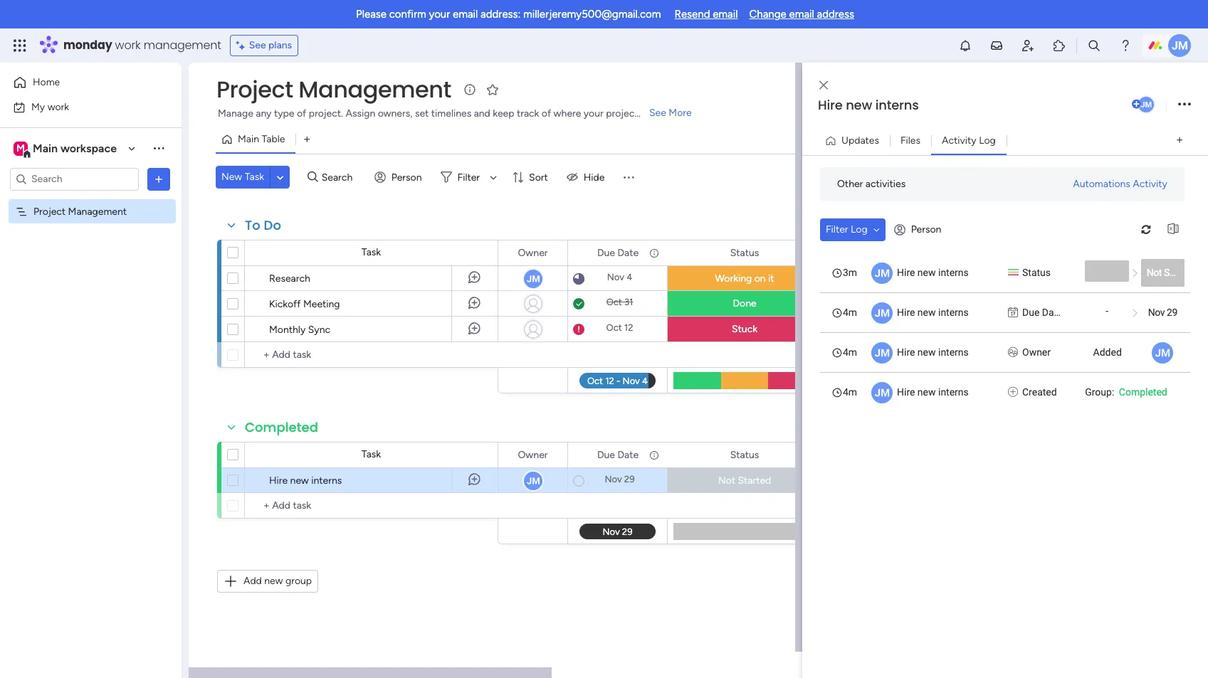 Task type: vqa. For each thing, say whether or not it's contained in the screenshot.
Resend email link
yes



Task type: describe. For each thing, give the bounding box(es) containing it.
Completed field
[[242, 419, 322, 437]]

1 horizontal spatial options image
[[1179, 95, 1192, 114]]

kickoff meeting
[[269, 299, 340, 311]]

add view image
[[1178, 135, 1183, 146]]

it
[[769, 273, 775, 285]]

see plans
[[249, 39, 292, 51]]

project
[[606, 108, 639, 120]]

add
[[244, 576, 262, 588]]

sync
[[308, 324, 331, 336]]

filter for filter log
[[826, 223, 849, 235]]

notifications image
[[959, 38, 973, 53]]

any
[[256, 108, 272, 120]]

see more link
[[648, 106, 694, 120]]

interns inside hire new interns field
[[876, 96, 920, 114]]

dapulse drag 2 image
[[805, 355, 810, 371]]

1 horizontal spatial your
[[584, 108, 604, 120]]

not started inside list box
[[1147, 267, 1195, 278]]

keep
[[493, 108, 515, 120]]

other
[[838, 178, 864, 190]]

hire for owner
[[898, 347, 916, 358]]

show board description image
[[462, 83, 479, 97]]

project management list box
[[0, 197, 182, 416]]

jeremy miller image
[[1138, 95, 1156, 114]]

working on it
[[716, 273, 775, 285]]

4m for due date
[[844, 307, 858, 318]]

to do
[[245, 217, 281, 234]]

monday work management
[[63, 37, 221, 53]]

new inside field
[[846, 96, 873, 114]]

resend email
[[675, 8, 738, 21]]

select product image
[[13, 38, 27, 53]]

main table button
[[216, 128, 296, 151]]

v2 search image
[[308, 169, 318, 185]]

more
[[669, 107, 692, 119]]

1 horizontal spatial person button
[[889, 218, 951, 241]]

1 vertical spatial options image
[[152, 172, 166, 186]]

1 vertical spatial date
[[1043, 307, 1063, 318]]

project.
[[309, 108, 343, 120]]

2 vertical spatial due date
[[598, 449, 639, 461]]

hire new interns inside field
[[819, 96, 920, 114]]

Search field
[[318, 167, 361, 187]]

menu image
[[622, 170, 637, 185]]

sort
[[529, 171, 548, 183]]

add new group button
[[217, 571, 319, 593]]

jeremy miller image
[[1169, 34, 1192, 57]]

resend email link
[[675, 8, 738, 21]]

filter log button
[[821, 218, 886, 241]]

task for to do
[[362, 247, 381, 259]]

hire new interns for owner
[[898, 347, 969, 358]]

0 horizontal spatial your
[[429, 8, 450, 21]]

completed inside the completed field
[[245, 419, 319, 437]]

oct for oct 12
[[607, 323, 622, 333]]

completed inside list box
[[1120, 386, 1168, 398]]

working
[[716, 273, 752, 285]]

activities
[[866, 178, 906, 190]]

type
[[274, 108, 295, 120]]

monthly
[[269, 324, 306, 336]]

m
[[16, 142, 25, 154]]

1 vertical spatial not
[[719, 475, 736, 487]]

export to excel image
[[1163, 224, 1185, 235]]

project management inside list box
[[33, 206, 127, 218]]

other activities
[[838, 178, 906, 190]]

sort button
[[507, 166, 557, 189]]

0 vertical spatial nov
[[608, 272, 625, 283]]

1 horizontal spatial management
[[299, 73, 452, 105]]

v2 multiple person column image
[[1009, 345, 1019, 360]]

resend
[[675, 8, 711, 21]]

home
[[33, 76, 60, 88]]

0 vertical spatial nov 29
[[1149, 307, 1178, 318]]

1 email from the left
[[453, 8, 478, 21]]

timelines
[[432, 108, 472, 120]]

research
[[269, 273, 310, 285]]

address
[[818, 8, 855, 21]]

2 vertical spatial nov
[[605, 474, 622, 485]]

to
[[245, 217, 261, 234]]

interns for status
[[939, 267, 969, 278]]

2 of from the left
[[542, 108, 552, 120]]

manage
[[218, 108, 253, 120]]

millerjeremy500@gmail.com
[[524, 8, 662, 21]]

where
[[554, 108, 582, 120]]

due date field for 2nd column information image from the top of the page
[[594, 448, 643, 463]]

group: completed
[[1086, 386, 1168, 398]]

address:
[[481, 8, 521, 21]]

v2 done deadline image
[[574, 297, 585, 311]]

0 vertical spatial owner
[[518, 247, 548, 259]]

see more
[[650, 107, 692, 119]]

oct 12
[[607, 323, 634, 333]]

filter button
[[435, 166, 502, 189]]

table
[[262, 133, 285, 145]]

new
[[222, 171, 242, 183]]

change email address
[[750, 8, 855, 21]]

files button
[[890, 129, 932, 152]]

updates
[[842, 134, 880, 146]]

workspace selection element
[[14, 140, 119, 159]]

my
[[31, 101, 45, 113]]

management
[[144, 37, 221, 53]]

please confirm your email address: millerjeremy500@gmail.com
[[356, 8, 662, 21]]

see for see more
[[650, 107, 667, 119]]

+ Add task text field
[[252, 498, 368, 515]]

add new group
[[244, 576, 312, 588]]

set
[[415, 108, 429, 120]]

manage any type of project. assign owners, set timelines and keep track of where your project stands.
[[218, 108, 673, 120]]

1 horizontal spatial project
[[217, 73, 293, 105]]

change email address link
[[750, 8, 855, 21]]

1 status field from the top
[[727, 245, 763, 261]]

group
[[286, 576, 312, 588]]

12
[[625, 323, 634, 333]]

hire inside field
[[819, 96, 843, 114]]

confirm
[[390, 8, 427, 21]]

and
[[474, 108, 491, 120]]

refresh image
[[1136, 224, 1158, 235]]

project inside list box
[[33, 206, 66, 218]]

arrow down image
[[485, 169, 502, 186]]

4
[[627, 272, 633, 283]]

0 vertical spatial person button
[[369, 166, 431, 189]]

invite members image
[[1022, 38, 1036, 53]]

monday
[[63, 37, 112, 53]]

status for second the status field from the top
[[731, 449, 760, 461]]

activity log
[[943, 134, 997, 146]]

activity inside button
[[943, 134, 977, 146]]

1 horizontal spatial project management
[[217, 73, 452, 105]]

search everything image
[[1088, 38, 1102, 53]]

main table
[[238, 133, 285, 145]]

2 owner field from the top
[[515, 448, 552, 463]]

on
[[755, 273, 766, 285]]

4m for created
[[844, 386, 858, 398]]

stands.
[[641, 108, 673, 120]]

automations activity button
[[1068, 173, 1174, 196]]

person for the top 'person' popup button
[[392, 171, 422, 183]]

Project Management field
[[213, 73, 455, 105]]

29 inside list box
[[1168, 307, 1178, 318]]

0 horizontal spatial 29
[[625, 474, 635, 485]]

log for activity log
[[980, 134, 997, 146]]

hire new interns for due date
[[898, 307, 969, 318]]



Task type: locate. For each thing, give the bounding box(es) containing it.
nov 4
[[608, 272, 633, 283]]

0 horizontal spatial management
[[68, 206, 127, 218]]

angle down image
[[874, 225, 880, 235]]

1 vertical spatial status
[[1023, 267, 1052, 278]]

status for 2nd the status field from the bottom
[[731, 247, 760, 259]]

monthly sync
[[269, 324, 331, 336]]

angle down image
[[277, 172, 284, 183]]

interns for due date
[[939, 307, 969, 318]]

see
[[249, 39, 266, 51], [650, 107, 667, 119]]

4m
[[844, 307, 858, 318], [844, 347, 858, 358], [844, 386, 858, 398]]

person left filter popup button
[[392, 171, 422, 183]]

1 vertical spatial work
[[47, 101, 69, 113]]

1 horizontal spatial main
[[238, 133, 259, 145]]

see for see plans
[[249, 39, 266, 51]]

main right the workspace image
[[33, 141, 58, 155]]

1 vertical spatial due date field
[[594, 448, 643, 463]]

workspace
[[60, 141, 117, 155]]

management down search in workspace field
[[68, 206, 127, 218]]

Owner field
[[515, 245, 552, 261], [515, 448, 552, 463]]

interns for created
[[939, 386, 969, 398]]

activity up refresh icon
[[1134, 178, 1168, 190]]

hire new interns for created
[[898, 386, 969, 398]]

v2 overdue deadline image
[[574, 323, 585, 337]]

column information image
[[649, 248, 660, 259], [649, 450, 660, 461]]

Due Date field
[[594, 245, 643, 261], [594, 448, 643, 463]]

1 vertical spatial nov 29
[[605, 474, 635, 485]]

1 vertical spatial nov
[[1149, 307, 1166, 318]]

filter inside popup button
[[458, 171, 480, 183]]

log for filter log
[[851, 223, 868, 235]]

1 horizontal spatial email
[[713, 8, 738, 21]]

1 vertical spatial project management
[[33, 206, 127, 218]]

0 horizontal spatial email
[[453, 8, 478, 21]]

31
[[625, 297, 634, 308]]

2 status field from the top
[[727, 448, 763, 463]]

close image
[[820, 80, 829, 91]]

status
[[731, 247, 760, 259], [1023, 267, 1052, 278], [731, 449, 760, 461]]

see left plans
[[249, 39, 266, 51]]

hire new interns
[[819, 96, 920, 114], [898, 267, 969, 278], [898, 307, 969, 318], [898, 347, 969, 358], [898, 386, 969, 398], [269, 475, 342, 487]]

log inside button
[[851, 223, 868, 235]]

your right where on the top of page
[[584, 108, 604, 120]]

track
[[517, 108, 540, 120]]

3 email from the left
[[790, 8, 815, 21]]

0 vertical spatial management
[[299, 73, 452, 105]]

0 vertical spatial due date
[[598, 247, 639, 259]]

0 vertical spatial work
[[115, 37, 141, 53]]

0 vertical spatial your
[[429, 8, 450, 21]]

0 horizontal spatial work
[[47, 101, 69, 113]]

0 vertical spatial oct
[[607, 297, 622, 308]]

dapulse addbtn image
[[1133, 100, 1142, 109]]

0 horizontal spatial filter
[[458, 171, 480, 183]]

To Do field
[[242, 217, 285, 235]]

log left angle down icon
[[851, 223, 868, 235]]

date for second column information image from the bottom
[[618, 247, 639, 259]]

1 vertical spatial owner
[[1023, 347, 1052, 358]]

of right track
[[542, 108, 552, 120]]

new
[[846, 96, 873, 114], [918, 267, 937, 278], [918, 307, 937, 318], [918, 347, 937, 358], [918, 386, 937, 398], [290, 475, 309, 487], [264, 576, 283, 588]]

dapulse date column image
[[1009, 305, 1019, 320]]

change
[[750, 8, 787, 21]]

work right monday
[[115, 37, 141, 53]]

0 vertical spatial activity
[[943, 134, 977, 146]]

added
[[1094, 347, 1123, 358]]

email right resend
[[713, 8, 738, 21]]

management
[[299, 73, 452, 105], [68, 206, 127, 218]]

automations
[[1074, 178, 1131, 190]]

1 oct from the top
[[607, 297, 622, 308]]

1 vertical spatial 4m
[[844, 347, 858, 358]]

4m for owner
[[844, 347, 858, 358]]

1 vertical spatial activity
[[1134, 178, 1168, 190]]

log
[[980, 134, 997, 146], [851, 223, 868, 235]]

Hire new interns field
[[815, 96, 1130, 115]]

log down hire new interns field
[[980, 134, 997, 146]]

options image
[[1179, 95, 1192, 114], [152, 172, 166, 186]]

2 vertical spatial date
[[618, 449, 639, 461]]

date
[[618, 247, 639, 259], [1043, 307, 1063, 318], [618, 449, 639, 461]]

email left address: at the left top of the page
[[453, 8, 478, 21]]

completed
[[1120, 386, 1168, 398], [245, 419, 319, 437]]

project up any
[[217, 73, 293, 105]]

0 horizontal spatial project
[[33, 206, 66, 218]]

due date field for second column information image from the bottom
[[594, 245, 643, 261]]

task inside button
[[245, 171, 264, 183]]

list box
[[821, 253, 1195, 412]]

1 vertical spatial column information image
[[649, 450, 660, 461]]

0 vertical spatial due date field
[[594, 245, 643, 261]]

hire for due date
[[898, 307, 916, 318]]

meeting
[[303, 299, 340, 311]]

0 vertical spatial see
[[249, 39, 266, 51]]

1 horizontal spatial person
[[912, 224, 942, 236]]

filter left angle down icon
[[826, 223, 849, 235]]

2 4m from the top
[[844, 347, 858, 358]]

+ Add task text field
[[252, 347, 368, 364]]

0 vertical spatial 4m
[[844, 307, 858, 318]]

created
[[1023, 386, 1058, 398]]

0 vertical spatial owner field
[[515, 245, 552, 261]]

0 horizontal spatial not started
[[719, 475, 772, 487]]

see left more at the top
[[650, 107, 667, 119]]

due for 2nd column information image from the top of the page
[[598, 449, 616, 461]]

nov 29
[[1149, 307, 1178, 318], [605, 474, 635, 485]]

hire new interns for status
[[898, 267, 969, 278]]

0 vertical spatial due
[[598, 247, 616, 259]]

main workspace
[[33, 141, 117, 155]]

see plans button
[[230, 35, 299, 56]]

1 vertical spatial your
[[584, 108, 604, 120]]

see inside button
[[249, 39, 266, 51]]

1 vertical spatial 29
[[625, 474, 635, 485]]

work inside button
[[47, 101, 69, 113]]

1 horizontal spatial 29
[[1168, 307, 1178, 318]]

not started
[[1147, 267, 1195, 278], [719, 475, 772, 487]]

options image down workspace options image
[[152, 172, 166, 186]]

log inside button
[[980, 134, 997, 146]]

1 vertical spatial due
[[1023, 307, 1040, 318]]

list box containing 3m
[[821, 253, 1195, 412]]

1 of from the left
[[297, 108, 307, 120]]

please
[[356, 8, 387, 21]]

email
[[453, 8, 478, 21], [713, 8, 738, 21], [790, 8, 815, 21]]

1 vertical spatial not started
[[719, 475, 772, 487]]

1 horizontal spatial completed
[[1120, 386, 1168, 398]]

1 horizontal spatial see
[[650, 107, 667, 119]]

0 vertical spatial not
[[1147, 267, 1163, 278]]

due for second column information image from the bottom
[[598, 247, 616, 259]]

person for rightmost 'person' popup button
[[912, 224, 942, 236]]

3m
[[844, 267, 858, 278]]

1 horizontal spatial activity
[[1134, 178, 1168, 190]]

0 vertical spatial date
[[618, 247, 639, 259]]

hide
[[584, 171, 605, 183]]

2 horizontal spatial email
[[790, 8, 815, 21]]

1 horizontal spatial work
[[115, 37, 141, 53]]

1 column information image from the top
[[649, 248, 660, 259]]

new task
[[222, 171, 264, 183]]

0 horizontal spatial activity
[[943, 134, 977, 146]]

Search in workspace field
[[30, 171, 119, 187]]

task
[[245, 171, 264, 183], [362, 247, 381, 259], [362, 449, 381, 461]]

filter
[[458, 171, 480, 183], [826, 223, 849, 235]]

hire for created
[[898, 386, 916, 398]]

project management up project.
[[217, 73, 452, 105]]

activity inside button
[[1134, 178, 1168, 190]]

2 vertical spatial due
[[598, 449, 616, 461]]

options image up add view image at top right
[[1179, 95, 1192, 114]]

0 horizontal spatial project management
[[33, 206, 127, 218]]

my work
[[31, 101, 69, 113]]

2 due date field from the top
[[594, 448, 643, 463]]

1 vertical spatial log
[[851, 223, 868, 235]]

0 horizontal spatial log
[[851, 223, 868, 235]]

0 horizontal spatial of
[[297, 108, 307, 120]]

dapulse plus image
[[1009, 385, 1019, 400]]

your
[[429, 8, 450, 21], [584, 108, 604, 120]]

home button
[[9, 71, 153, 94]]

1 vertical spatial person
[[912, 224, 942, 236]]

2 vertical spatial task
[[362, 449, 381, 461]]

0 vertical spatial status field
[[727, 245, 763, 261]]

1 vertical spatial project
[[33, 206, 66, 218]]

new task button
[[216, 166, 270, 189]]

main inside workspace selection "element"
[[33, 141, 58, 155]]

filter for filter
[[458, 171, 480, 183]]

of
[[297, 108, 307, 120], [542, 108, 552, 120]]

2 oct from the top
[[607, 323, 622, 333]]

oct 31
[[607, 297, 634, 308]]

0 vertical spatial filter
[[458, 171, 480, 183]]

oct for oct 31
[[607, 297, 622, 308]]

main
[[238, 133, 259, 145], [33, 141, 58, 155]]

2 email from the left
[[713, 8, 738, 21]]

1 vertical spatial see
[[650, 107, 667, 119]]

add to favorites image
[[486, 82, 500, 97]]

3 4m from the top
[[844, 386, 858, 398]]

work for my
[[47, 101, 69, 113]]

interns for owner
[[939, 347, 969, 358]]

Status field
[[727, 245, 763, 261], [727, 448, 763, 463]]

kickoff
[[269, 299, 301, 311]]

option
[[0, 199, 182, 202]]

do
[[264, 217, 281, 234]]

0 horizontal spatial completed
[[245, 419, 319, 437]]

work for monday
[[115, 37, 141, 53]]

1 vertical spatial task
[[362, 247, 381, 259]]

oct left the 12
[[607, 323, 622, 333]]

project down search in workspace field
[[33, 206, 66, 218]]

1 vertical spatial oct
[[607, 323, 622, 333]]

hide button
[[561, 166, 614, 189]]

date for 2nd column information image from the top of the page
[[618, 449, 639, 461]]

0 vertical spatial options image
[[1179, 95, 1192, 114]]

main for main table
[[238, 133, 259, 145]]

management up 'assign'
[[299, 73, 452, 105]]

0 horizontal spatial main
[[33, 141, 58, 155]]

0 vertical spatial column information image
[[649, 248, 660, 259]]

main for main workspace
[[33, 141, 58, 155]]

1 due date field from the top
[[594, 245, 643, 261]]

2 vertical spatial 4m
[[844, 386, 858, 398]]

oct left the 31
[[607, 297, 622, 308]]

interns
[[876, 96, 920, 114], [939, 267, 969, 278], [939, 307, 969, 318], [939, 347, 969, 358], [939, 386, 969, 398], [312, 475, 342, 487]]

0 horizontal spatial started
[[738, 475, 772, 487]]

2 vertical spatial owner
[[518, 449, 548, 461]]

owners,
[[378, 108, 413, 120]]

group:
[[1086, 386, 1115, 398]]

oct
[[607, 297, 622, 308], [607, 323, 622, 333]]

0 vertical spatial started
[[1165, 267, 1195, 278]]

0 vertical spatial project management
[[217, 73, 452, 105]]

0 horizontal spatial not
[[719, 475, 736, 487]]

1 horizontal spatial started
[[1165, 267, 1195, 278]]

2 column information image from the top
[[649, 450, 660, 461]]

1 4m from the top
[[844, 307, 858, 318]]

workspace options image
[[152, 141, 166, 155]]

1 vertical spatial completed
[[245, 419, 319, 437]]

plans
[[269, 39, 292, 51]]

workspace image
[[14, 141, 28, 156]]

1 horizontal spatial nov 29
[[1149, 307, 1178, 318]]

add view image
[[304, 134, 310, 145]]

0 vertical spatial not started
[[1147, 267, 1195, 278]]

hire
[[819, 96, 843, 114], [898, 267, 916, 278], [898, 307, 916, 318], [898, 347, 916, 358], [898, 386, 916, 398], [269, 475, 288, 487]]

task for completed
[[362, 449, 381, 461]]

email for resend email
[[713, 8, 738, 21]]

filter log
[[826, 223, 868, 235]]

1 horizontal spatial filter
[[826, 223, 849, 235]]

email for change email address
[[790, 8, 815, 21]]

of right type
[[297, 108, 307, 120]]

files
[[901, 134, 921, 146]]

1 vertical spatial started
[[738, 475, 772, 487]]

1 vertical spatial management
[[68, 206, 127, 218]]

activity down hire new interns field
[[943, 134, 977, 146]]

0 vertical spatial project
[[217, 73, 293, 105]]

automations activity
[[1074, 178, 1168, 190]]

done
[[733, 298, 757, 310]]

person button right search field
[[369, 166, 431, 189]]

my work button
[[9, 96, 153, 119]]

updates button
[[820, 129, 890, 152]]

hire for status
[[898, 267, 916, 278]]

apps image
[[1053, 38, 1067, 53]]

1 horizontal spatial log
[[980, 134, 997, 146]]

project management down search in workspace field
[[33, 206, 127, 218]]

main inside button
[[238, 133, 259, 145]]

0 horizontal spatial options image
[[152, 172, 166, 186]]

filter inside button
[[826, 223, 849, 235]]

1 vertical spatial status field
[[727, 448, 763, 463]]

not
[[1147, 267, 1163, 278], [719, 475, 736, 487]]

filter left the arrow down icon
[[458, 171, 480, 183]]

0 horizontal spatial nov 29
[[605, 474, 635, 485]]

0 vertical spatial log
[[980, 134, 997, 146]]

owner
[[518, 247, 548, 259], [1023, 347, 1052, 358], [518, 449, 548, 461]]

0 vertical spatial person
[[392, 171, 422, 183]]

stuck
[[732, 323, 758, 336]]

assign
[[346, 108, 376, 120]]

0 horizontal spatial person
[[392, 171, 422, 183]]

1 vertical spatial person button
[[889, 218, 951, 241]]

main left table
[[238, 133, 259, 145]]

your right confirm
[[429, 8, 450, 21]]

1 owner field from the top
[[515, 245, 552, 261]]

1 vertical spatial due date
[[1023, 307, 1063, 318]]

work right my on the top
[[47, 101, 69, 113]]

person right angle down icon
[[912, 224, 942, 236]]

0 vertical spatial status
[[731, 247, 760, 259]]

activity log button
[[932, 129, 1007, 152]]

inbox image
[[990, 38, 1005, 53]]

started
[[1165, 267, 1195, 278], [738, 475, 772, 487]]

person button right angle down icon
[[889, 218, 951, 241]]

person
[[392, 171, 422, 183], [912, 224, 942, 236]]

new inside button
[[264, 576, 283, 588]]

0 vertical spatial completed
[[1120, 386, 1168, 398]]

email right change
[[790, 8, 815, 21]]

management inside list box
[[68, 206, 127, 218]]

help image
[[1119, 38, 1133, 53]]

0 vertical spatial 29
[[1168, 307, 1178, 318]]



